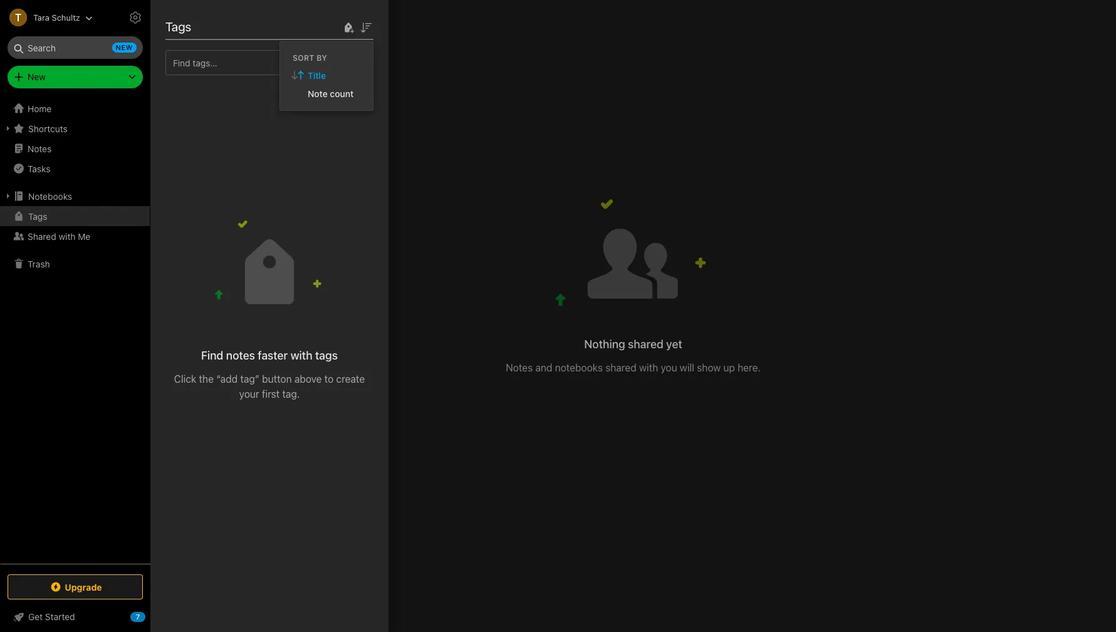 Task type: vqa. For each thing, say whether or not it's contained in the screenshot.
Find tags… text field
yes



Task type: locate. For each thing, give the bounding box(es) containing it.
title link
[[280, 66, 373, 84]]

your
[[239, 389, 259, 400]]

with down tags button
[[59, 231, 76, 242]]

new
[[28, 71, 46, 82]]

you
[[661, 363, 677, 374]]

1 vertical spatial tags
[[28, 211, 47, 222]]

create
[[336, 374, 365, 385]]

show
[[697, 363, 721, 374]]

click to collapse image
[[146, 609, 155, 624]]

notes inside tree
[[28, 143, 52, 154]]

trash link
[[0, 254, 150, 274]]

0 vertical spatial tags
[[166, 19, 191, 34]]

1 vertical spatial me
[[78, 231, 90, 242]]

notebooks link
[[0, 186, 150, 206]]

new button
[[8, 66, 143, 88]]

0 horizontal spatial tags
[[28, 211, 47, 222]]

0 horizontal spatial shared
[[28, 231, 56, 242]]

Sort field
[[359, 19, 374, 35]]

Find tags… text field
[[166, 54, 359, 71]]

nothing
[[584, 338, 625, 351]]

tags down notebooks
[[28, 211, 47, 222]]

0 horizontal spatial notes
[[28, 143, 52, 154]]

settings image
[[128, 10, 143, 25]]

sort options image
[[359, 20, 374, 35]]

0 vertical spatial notes
[[28, 143, 52, 154]]

tag.
[[282, 389, 300, 400]]

1 horizontal spatial notes
[[506, 363, 533, 374]]

1 vertical spatial shared
[[28, 231, 56, 242]]

shared right the settings icon
[[169, 18, 208, 32]]

above
[[295, 374, 322, 385]]

shared with me
[[169, 18, 255, 32], [28, 231, 90, 242]]

expand notebooks image
[[3, 191, 13, 201]]

1 horizontal spatial tags
[[166, 19, 191, 34]]

notes for notes and notebooks shared with you will show up here.
[[506, 363, 533, 374]]

notes
[[28, 143, 52, 154], [506, 363, 533, 374]]

button
[[262, 374, 292, 385]]

notes up tasks
[[28, 143, 52, 154]]

me down tags button
[[78, 231, 90, 242]]

me inside tree
[[78, 231, 90, 242]]

shared
[[169, 18, 208, 32], [28, 231, 56, 242]]

1 horizontal spatial shared with me
[[169, 18, 255, 32]]

with inside tree
[[59, 231, 76, 242]]

notes link
[[0, 139, 150, 159]]

tags inside button
[[28, 211, 47, 222]]

notes left 'and'
[[506, 363, 533, 374]]

shared with me inside tree
[[28, 231, 90, 242]]

tree
[[0, 98, 150, 564]]

tags
[[166, 19, 191, 34], [28, 211, 47, 222]]

to
[[325, 374, 334, 385]]

create new tag image
[[341, 20, 356, 35]]

notes and notebooks shared with you will show up here.
[[506, 363, 761, 374]]

Help and Learning task checklist field
[[0, 607, 150, 628]]

tags right the settings icon
[[166, 19, 191, 34]]

home
[[28, 103, 52, 114]]

notes
[[226, 349, 255, 362]]

will
[[680, 363, 695, 374]]

me up "find tags…" "text field"
[[237, 18, 255, 32]]

get
[[28, 612, 43, 623]]

and
[[536, 363, 553, 374]]

tasks
[[28, 163, 50, 174]]

shared with me link
[[0, 226, 150, 246]]

1 vertical spatial notes
[[506, 363, 533, 374]]

shared up notes and notebooks shared with you will show up here.
[[628, 338, 664, 351]]

shared up the trash
[[28, 231, 56, 242]]

home link
[[0, 98, 150, 118]]

trash
[[28, 259, 50, 269]]

shared down 'nothing shared yet'
[[606, 363, 637, 374]]

upgrade button
[[8, 575, 143, 600]]

0 horizontal spatial me
[[78, 231, 90, 242]]

note count link
[[280, 84, 373, 103]]

tree containing home
[[0, 98, 150, 564]]

title
[[308, 70, 326, 81]]

1 vertical spatial shared with me
[[28, 231, 90, 242]]

Account field
[[0, 5, 93, 30]]

1 horizontal spatial shared
[[169, 18, 208, 32]]

with
[[211, 18, 234, 32], [59, 231, 76, 242], [291, 349, 313, 362], [639, 363, 658, 374]]

get started
[[28, 612, 75, 623]]

shared
[[628, 338, 664, 351], [606, 363, 637, 374]]

here.
[[738, 363, 761, 374]]

notes inside shared with me element
[[506, 363, 533, 374]]

0 vertical spatial me
[[237, 18, 255, 32]]

me
[[237, 18, 255, 32], [78, 231, 90, 242]]

0 vertical spatial shared
[[169, 18, 208, 32]]

0 horizontal spatial shared with me
[[28, 231, 90, 242]]



Task type: describe. For each thing, give the bounding box(es) containing it.
first
[[262, 389, 280, 400]]

schultz
[[52, 12, 80, 22]]

tara
[[33, 12, 49, 22]]

shortcuts button
[[0, 118, 150, 139]]

note
[[308, 88, 328, 99]]

dropdown list menu
[[280, 66, 373, 103]]

sort
[[293, 53, 315, 62]]

notebooks
[[555, 363, 603, 374]]

upgrade
[[65, 582, 102, 593]]

by
[[317, 53, 327, 62]]

shortcuts
[[28, 123, 68, 134]]

tag"
[[240, 374, 259, 385]]

tasks button
[[0, 159, 150, 179]]

note count
[[308, 88, 354, 99]]

1 horizontal spatial me
[[237, 18, 255, 32]]

shared inside shared with me link
[[28, 231, 56, 242]]

new
[[116, 43, 133, 51]]

0 vertical spatial shared
[[628, 338, 664, 351]]

1 vertical spatial shared
[[606, 363, 637, 374]]

sort by
[[293, 53, 327, 62]]

up
[[724, 363, 735, 374]]

with up "find tags…" "text field"
[[211, 18, 234, 32]]

started
[[45, 612, 75, 623]]

tags button
[[0, 206, 150, 226]]

new search field
[[16, 36, 137, 59]]

shared with me element
[[150, 0, 1117, 633]]

the
[[199, 374, 214, 385]]

7
[[136, 613, 140, 621]]

"add
[[216, 374, 238, 385]]

find notes faster with tags
[[201, 349, 338, 362]]

faster
[[258, 349, 288, 362]]

count
[[330, 88, 354, 99]]

tara schultz
[[33, 12, 80, 22]]

click the "add tag" button above to create your first tag.
[[174, 374, 365, 400]]

notebooks
[[28, 191, 72, 202]]

shared inside shared with me element
[[169, 18, 208, 32]]

with left you
[[639, 363, 658, 374]]

click
[[174, 374, 196, 385]]

Search text field
[[16, 36, 134, 59]]

nothing shared yet
[[584, 338, 683, 351]]

0 vertical spatial shared with me
[[169, 18, 255, 32]]

with up 'above'
[[291, 349, 313, 362]]

yet
[[666, 338, 683, 351]]

tags
[[315, 349, 338, 362]]

notes for notes
[[28, 143, 52, 154]]

find
[[201, 349, 223, 362]]



